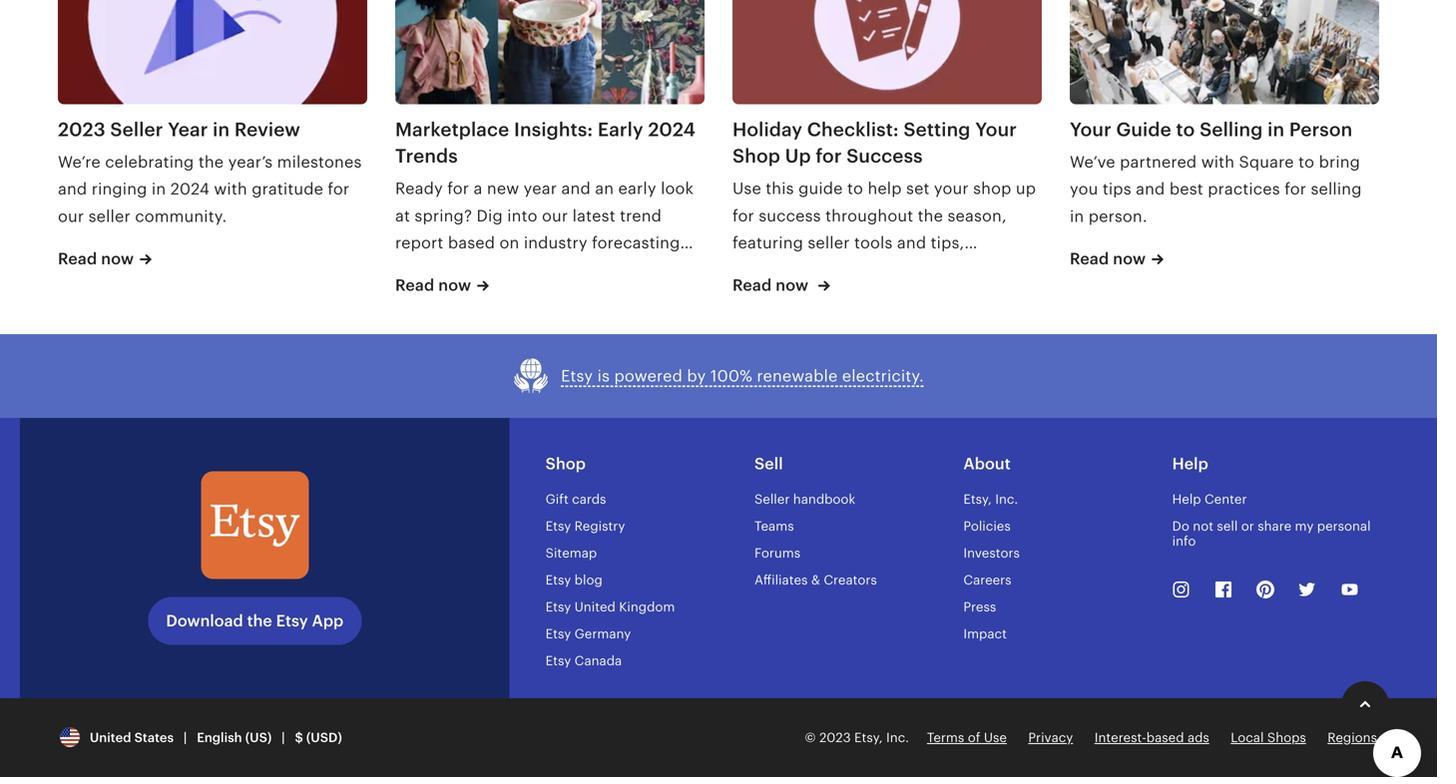 Task type: locate. For each thing, give the bounding box(es) containing it.
and inside 'we've partnered with square to bring you tips and best practices for selling in person.'
[[1136, 180, 1165, 198]]

and left the 'an'
[[561, 180, 591, 198]]

1 horizontal spatial with
[[1201, 153, 1235, 171]]

marketplace insights: early 2024 trends image
[[395, 0, 705, 104]]

in inside we're celebrating the year's milestones and ringing in 2024 with gratitude for our seller community.
[[152, 180, 166, 198]]

renewable
[[757, 367, 838, 385]]

milestones
[[277, 153, 362, 171]]

press link
[[963, 600, 996, 615]]

etsy inside ready for a new year and an early look at spring? dig into our latest trend report based on industry forecasting and etsy search data. read now
[[429, 261, 461, 279]]

the down 2023 seller year in review link
[[198, 153, 224, 171]]

read now for holiday checklist: setting your shop up for success
[[732, 277, 809, 295]]

into
[[507, 207, 538, 225]]

and inside we're celebrating the year's milestones and ringing in 2024 with gratitude for our seller community.
[[58, 180, 87, 198]]

0 horizontal spatial the
[[198, 153, 224, 171]]

0 horizontal spatial read now
[[58, 250, 134, 268]]

now down featuring
[[776, 277, 809, 295]]

press
[[963, 600, 996, 615]]

2 vertical spatial to
[[847, 180, 863, 198]]

0 vertical spatial to
[[1176, 119, 1195, 140]]

1 vertical spatial seller
[[754, 492, 790, 507]]

0 horizontal spatial seller
[[110, 119, 163, 140]]

read down featuring
[[732, 277, 772, 295]]

to right guide
[[1176, 119, 1195, 140]]

0 vertical spatial based
[[448, 234, 495, 252]]

states
[[134, 730, 174, 745]]

early
[[618, 180, 656, 198]]

privacy link
[[1028, 730, 1073, 745]]

early
[[598, 119, 643, 140]]

for inside 'we've partnered with square to bring you tips and best practices for selling in person.'
[[1285, 180, 1306, 198]]

teams
[[754, 519, 794, 534]]

investors
[[963, 546, 1020, 561]]

help up "do"
[[1172, 492, 1201, 507]]

0 vertical spatial seller
[[110, 119, 163, 140]]

help for help
[[1172, 455, 1208, 473]]

2 vertical spatial the
[[247, 612, 272, 630]]

2023 seller year in review link
[[58, 116, 367, 143]]

in down celebrating
[[152, 180, 166, 198]]

2 horizontal spatial the
[[918, 207, 943, 225]]

etsy for etsy germany
[[546, 627, 571, 642]]

person
[[1289, 119, 1353, 140]]

shop
[[973, 180, 1011, 198]]

2 help from the top
[[1172, 492, 1201, 507]]

download the etsy app link
[[148, 597, 362, 645]]

regions
[[1328, 730, 1377, 745]]

0 vertical spatial 2024
[[648, 119, 696, 140]]

1 vertical spatial to
[[1298, 153, 1314, 171]]

use right of
[[984, 730, 1007, 745]]

our up industry on the top left of the page
[[542, 207, 568, 225]]

1 vertical spatial shop
[[546, 455, 586, 473]]

1 horizontal spatial |
[[282, 730, 285, 745]]

read down ringing
[[58, 250, 97, 268]]

1 horizontal spatial our
[[542, 207, 568, 225]]

tools
[[854, 234, 893, 252]]

0 horizontal spatial united
[[90, 730, 131, 745]]

for left a
[[447, 180, 469, 198]]

seller up events,
[[808, 234, 850, 252]]

in down 'you'
[[1070, 208, 1084, 225]]

seller up celebrating
[[110, 119, 163, 140]]

cards
[[572, 492, 606, 507]]

0 vertical spatial inc.
[[995, 492, 1018, 507]]

success
[[759, 207, 821, 225]]

|
[[184, 730, 187, 745], [282, 730, 285, 745]]

with down year's
[[214, 180, 247, 198]]

read now for 2023 seller year in review
[[58, 250, 134, 268]]

1 horizontal spatial seller
[[808, 234, 850, 252]]

2024 inside marketplace insights: early 2024 trends
[[648, 119, 696, 140]]

etsy inside 'link'
[[276, 612, 308, 630]]

0 vertical spatial seller
[[88, 208, 131, 225]]

1 vertical spatial the
[[918, 207, 943, 225]]

gift cards link
[[546, 492, 606, 507]]

in
[[213, 119, 230, 140], [1268, 119, 1285, 140], [152, 180, 166, 198], [1070, 208, 1084, 225]]

0 vertical spatial with
[[1201, 153, 1235, 171]]

your up we've
[[1070, 119, 1111, 140]]

1 horizontal spatial inc.
[[995, 492, 1018, 507]]

use left this
[[732, 180, 761, 198]]

2 horizontal spatial read now
[[1070, 250, 1146, 268]]

bring
[[1319, 153, 1360, 171]]

1 horizontal spatial 2023
[[819, 730, 851, 745]]

0 horizontal spatial inc.
[[886, 730, 909, 745]]

1 horizontal spatial seller
[[754, 492, 790, 507]]

0 vertical spatial etsy,
[[963, 492, 992, 507]]

1 your from the left
[[975, 119, 1017, 140]]

now down report
[[438, 277, 471, 295]]

ready for a new year and an early look at spring? dig into our latest trend report based on industry forecasting and etsy search data. read now
[[395, 180, 694, 295]]

etsy down etsy blog
[[546, 600, 571, 615]]

united states   |   english (us)   |   $ (usd)
[[83, 730, 342, 745]]

0 vertical spatial help
[[1172, 455, 1208, 473]]

1 vertical spatial 2023
[[819, 730, 851, 745]]

the inside use this guide to help set your shop up for success throughout the season, featuring seller tools and tips, upcoming events, and etsy buyer insights.
[[918, 207, 943, 225]]

1 vertical spatial with
[[214, 180, 247, 198]]

2023
[[58, 119, 106, 140], [819, 730, 851, 745]]

we've partnered with square to bring you tips and best practices for selling in person.
[[1070, 153, 1362, 225]]

0 horizontal spatial shop
[[546, 455, 586, 473]]

1 horizontal spatial 2024
[[648, 119, 696, 140]]

read now link down person. at the top of the page
[[1070, 248, 1164, 288]]

insights.
[[732, 288, 798, 306]]

etsy down gift
[[546, 519, 571, 534]]

0 vertical spatial use
[[732, 180, 761, 198]]

1 horizontal spatial to
[[1176, 119, 1195, 140]]

inc.
[[995, 492, 1018, 507], [886, 730, 909, 745]]

shop up gift
[[546, 455, 586, 473]]

read down report
[[395, 277, 434, 295]]

terms of use link
[[927, 730, 1007, 745]]

and down we're
[[58, 180, 87, 198]]

2024 up community.
[[170, 180, 210, 198]]

download the etsy app
[[166, 612, 344, 630]]

seller handbook link
[[754, 492, 856, 507]]

now down ringing
[[101, 250, 134, 268]]

etsy inside etsy is powered by 100% renewable electricity. button
[[561, 367, 593, 385]]

and left tips,
[[897, 234, 926, 252]]

impact link
[[963, 627, 1007, 642]]

etsy germany
[[546, 627, 631, 642]]

marketplace insights: early 2024 trends
[[395, 119, 696, 167]]

shop down the holiday at the right of the page
[[732, 145, 780, 167]]

buyer
[[947, 261, 991, 279]]

1 vertical spatial based
[[1146, 730, 1184, 745]]

united down blog
[[574, 600, 616, 615]]

read down person. at the top of the page
[[1070, 250, 1109, 268]]

ringing
[[92, 180, 147, 198]]

etsy, up policies
[[963, 492, 992, 507]]

your guide to selling in person image
[[1070, 0, 1379, 104]]

seller handbook
[[754, 492, 856, 507]]

1 horizontal spatial shop
[[732, 145, 780, 167]]

help
[[868, 180, 902, 198]]

etsy down tips,
[[910, 261, 942, 279]]

read for your guide to selling in person
[[1070, 250, 1109, 268]]

read now down featuring
[[732, 277, 809, 295]]

1 horizontal spatial read now
[[732, 277, 809, 295]]

trend
[[620, 207, 662, 225]]

sell
[[1217, 519, 1238, 534]]

1 horizontal spatial your
[[1070, 119, 1111, 140]]

with down 'your guide to selling in person' link
[[1201, 153, 1235, 171]]

for right up
[[816, 145, 842, 167]]

for down square at the top right
[[1285, 180, 1306, 198]]

1 vertical spatial etsy,
[[854, 730, 883, 745]]

interest-based ads
[[1094, 730, 1209, 745]]

inc. up policies
[[995, 492, 1018, 507]]

etsy left canada
[[546, 654, 571, 669]]

of
[[968, 730, 980, 745]]

review
[[234, 119, 300, 140]]

help up help center link
[[1172, 455, 1208, 473]]

interest-based ads link
[[1094, 730, 1209, 745]]

investors link
[[963, 546, 1020, 561]]

help
[[1172, 455, 1208, 473], [1172, 492, 1201, 507]]

| right states
[[184, 730, 187, 745]]

now
[[101, 250, 134, 268], [1113, 250, 1146, 268], [438, 277, 471, 295], [776, 277, 809, 295]]

selling
[[1200, 119, 1263, 140]]

and down tools on the right top
[[877, 261, 906, 279]]

person.
[[1089, 208, 1147, 225]]

0 vertical spatial 2023
[[58, 119, 106, 140]]

and down partnered
[[1136, 180, 1165, 198]]

etsy down report
[[429, 261, 461, 279]]

1 horizontal spatial etsy,
[[963, 492, 992, 507]]

for
[[816, 145, 842, 167], [447, 180, 469, 198], [328, 180, 350, 198], [1285, 180, 1306, 198], [732, 207, 754, 225]]

at
[[395, 207, 410, 225]]

regions button
[[1328, 729, 1377, 747]]

checklist:
[[807, 119, 899, 140]]

©
[[805, 730, 816, 745]]

our down we're
[[58, 208, 84, 225]]

read for 2023 seller year in review
[[58, 250, 97, 268]]

1 vertical spatial 2024
[[170, 180, 210, 198]]

2023 right '©'
[[819, 730, 851, 745]]

holiday checklist: setting your shop up for success
[[732, 119, 1017, 167]]

1 horizontal spatial based
[[1146, 730, 1184, 745]]

to left bring
[[1298, 153, 1314, 171]]

etsy is powered by 100% renewable electricity. button
[[513, 358, 924, 394]]

1 horizontal spatial united
[[574, 600, 616, 615]]

based left ads in the bottom of the page
[[1146, 730, 1184, 745]]

holiday checklist: setting your shop up for success link
[[732, 116, 1042, 169]]

your right setting
[[975, 119, 1017, 140]]

1 help from the top
[[1172, 455, 1208, 473]]

for down milestones
[[328, 180, 350, 198]]

0 horizontal spatial 2024
[[170, 180, 210, 198]]

celebrating
[[105, 153, 194, 171]]

gift
[[546, 492, 569, 507]]

etsy blog link
[[546, 573, 603, 588]]

not
[[1193, 519, 1213, 534]]

read now link down report
[[395, 275, 489, 315]]

2023 up we're
[[58, 119, 106, 140]]

is
[[597, 367, 610, 385]]

etsy up etsy canada link
[[546, 627, 571, 642]]

do not sell or share my personal info
[[1172, 519, 1371, 549]]

our inside ready for a new year and an early look at spring? dig into our latest trend report based on industry forecasting and etsy search data. read now
[[542, 207, 568, 225]]

the down set
[[918, 207, 943, 225]]

report
[[395, 234, 444, 252]]

the right download
[[247, 612, 272, 630]]

1 vertical spatial united
[[90, 730, 131, 745]]

read now link down featuring
[[732, 275, 826, 315]]

with inside we're celebrating the year's milestones and ringing in 2024 with gratitude for our seller community.
[[214, 180, 247, 198]]

etsy inside use this guide to help set your shop up for success throughout the season, featuring seller tools and tips, upcoming events, and etsy buyer insights.
[[910, 261, 942, 279]]

0 horizontal spatial to
[[847, 180, 863, 198]]

inc. left terms
[[886, 730, 909, 745]]

0 horizontal spatial our
[[58, 208, 84, 225]]

partnered
[[1120, 153, 1197, 171]]

etsy for etsy registry
[[546, 519, 571, 534]]

1 our from the left
[[542, 207, 568, 225]]

1 vertical spatial help
[[1172, 492, 1201, 507]]

local shops
[[1231, 730, 1306, 745]]

shop inside holiday checklist: setting your shop up for success
[[732, 145, 780, 167]]

| left $ at the left bottom
[[282, 730, 285, 745]]

seller up teams link in the bottom of the page
[[754, 492, 790, 507]]

etsy left app
[[276, 612, 308, 630]]

for inside ready for a new year and an early look at spring? dig into our latest trend report based on industry forecasting and etsy search data. read now
[[447, 180, 469, 198]]

etsy for etsy blog
[[546, 573, 571, 588]]

personal
[[1317, 519, 1371, 534]]

use inside use this guide to help set your shop up for success throughout the season, featuring seller tools and tips, upcoming events, and etsy buyer insights.
[[732, 180, 761, 198]]

1 | from the left
[[184, 730, 187, 745]]

interest-
[[1094, 730, 1146, 745]]

read now link down ringing
[[58, 248, 152, 288]]

by
[[687, 367, 706, 385]]

do not sell or share my personal info link
[[1172, 519, 1371, 549]]

the inside we're celebrating the year's milestones and ringing in 2024 with gratitude for our seller community.
[[198, 153, 224, 171]]

etsy down sitemap 'link'
[[546, 573, 571, 588]]

0 horizontal spatial |
[[184, 730, 187, 745]]

2 horizontal spatial to
[[1298, 153, 1314, 171]]

1 vertical spatial use
[[984, 730, 1007, 745]]

now for holiday checklist: setting your shop up for success
[[776, 277, 809, 295]]

guide
[[1116, 119, 1171, 140]]

to left help on the top
[[847, 180, 863, 198]]

read now
[[58, 250, 134, 268], [1070, 250, 1146, 268], [732, 277, 809, 295]]

read now down ringing
[[58, 250, 134, 268]]

0 horizontal spatial use
[[732, 180, 761, 198]]

0 horizontal spatial based
[[448, 234, 495, 252]]

for up featuring
[[732, 207, 754, 225]]

etsy left "is"
[[561, 367, 593, 385]]

0 horizontal spatial etsy,
[[854, 730, 883, 745]]

0 horizontal spatial with
[[214, 180, 247, 198]]

read now down person. at the top of the page
[[1070, 250, 1146, 268]]

handbook
[[793, 492, 856, 507]]

0 vertical spatial shop
[[732, 145, 780, 167]]

etsy,
[[963, 492, 992, 507], [854, 730, 883, 745]]

forecasting
[[592, 234, 680, 252]]

your
[[934, 180, 969, 198]]

etsy, right '©'
[[854, 730, 883, 745]]

0 horizontal spatial your
[[975, 119, 1017, 140]]

2 our from the left
[[58, 208, 84, 225]]

based down dig
[[448, 234, 495, 252]]

in right year
[[213, 119, 230, 140]]

1 horizontal spatial the
[[247, 612, 272, 630]]

etsy united kingdom
[[546, 600, 675, 615]]

0 horizontal spatial seller
[[88, 208, 131, 225]]

and
[[561, 180, 591, 198], [58, 180, 87, 198], [1136, 180, 1165, 198], [897, 234, 926, 252], [395, 261, 424, 279], [877, 261, 906, 279]]

etsy for etsy is powered by 100% renewable electricity.
[[561, 367, 593, 385]]

2024 right early
[[648, 119, 696, 140]]

1 vertical spatial seller
[[808, 234, 850, 252]]

now down person. at the top of the page
[[1113, 250, 1146, 268]]

now for 2023 seller year in review
[[101, 250, 134, 268]]

2023 seller year in review
[[58, 119, 300, 140]]

read inside ready for a new year and an early look at spring? dig into our latest trend report based on industry forecasting and etsy search data. read now
[[395, 277, 434, 295]]

year
[[168, 119, 208, 140]]

seller down ringing
[[88, 208, 131, 225]]

creators
[[824, 573, 877, 588]]

0 vertical spatial the
[[198, 153, 224, 171]]

read now for your guide to selling in person
[[1070, 250, 1146, 268]]

united right us icon at left bottom
[[90, 730, 131, 745]]



Task type: vqa. For each thing, say whether or not it's contained in the screenshot.
United
yes



Task type: describe. For each thing, give the bounding box(es) containing it.
local shops link
[[1231, 730, 1306, 745]]

etsy for etsy united kingdom
[[546, 600, 571, 615]]

look
[[661, 180, 694, 198]]

for inside we're celebrating the year's milestones and ringing in 2024 with gratitude for our seller community.
[[328, 180, 350, 198]]

us image
[[60, 728, 80, 748]]

a
[[474, 180, 483, 198]]

seller inside we're celebrating the year's milestones and ringing in 2024 with gratitude for our seller community.
[[88, 208, 131, 225]]

2 | from the left
[[282, 730, 285, 745]]

shops
[[1267, 730, 1306, 745]]

read now link for 2023 seller year in review
[[58, 248, 152, 288]]

etsy registry
[[546, 519, 625, 534]]

read now link for holiday checklist: setting your shop up for success
[[732, 275, 826, 315]]

in up square at the top right
[[1268, 119, 1285, 140]]

teams link
[[754, 519, 794, 534]]

set
[[906, 180, 930, 198]]

to inside 'we've partnered with square to bring you tips and best practices for selling in person.'
[[1298, 153, 1314, 171]]

center
[[1205, 492, 1247, 507]]

download
[[166, 612, 243, 630]]

up
[[785, 145, 811, 167]]

blog
[[574, 573, 603, 588]]

now inside ready for a new year and an early look at spring? dig into our latest trend report based on industry forecasting and etsy search data. read now
[[438, 277, 471, 295]]

dig
[[477, 207, 503, 225]]

etsy, inc. link
[[963, 492, 1018, 507]]

an
[[595, 180, 614, 198]]

terms
[[927, 730, 964, 745]]

events,
[[816, 261, 872, 279]]

trends
[[395, 145, 458, 167]]

throughout
[[825, 207, 913, 225]]

germany
[[574, 627, 631, 642]]

seller inside use this guide to help set your shop up for success throughout the season, featuring seller tools and tips, upcoming events, and etsy buyer insights.
[[808, 234, 850, 252]]

up
[[1016, 180, 1036, 198]]

do
[[1172, 519, 1189, 534]]

for inside holiday checklist: setting your shop up for success
[[816, 145, 842, 167]]

etsy united kingdom link
[[546, 600, 675, 615]]

gift cards
[[546, 492, 606, 507]]

read now link for your guide to selling in person
[[1070, 248, 1164, 288]]

latest
[[572, 207, 615, 225]]

100%
[[710, 367, 752, 385]]

read now link for marketplace insights: early 2024 trends
[[395, 275, 489, 315]]

featuring
[[732, 234, 803, 252]]

for inside use this guide to help set your shop up for success throughout the season, featuring seller tools and tips, upcoming events, and etsy buyer insights.
[[732, 207, 754, 225]]

success
[[847, 145, 923, 167]]

on
[[499, 234, 519, 252]]

spring?
[[415, 207, 472, 225]]

my
[[1295, 519, 1314, 534]]

based inside ready for a new year and an early look at spring? dig into our latest trend report based on industry forecasting and etsy search data. read now
[[448, 234, 495, 252]]

0 horizontal spatial 2023
[[58, 119, 106, 140]]

your guide to selling in person
[[1070, 119, 1353, 140]]

&
[[811, 573, 820, 588]]

this
[[766, 180, 794, 198]]

1 vertical spatial inc.
[[886, 730, 909, 745]]

electricity.
[[842, 367, 924, 385]]

the inside download the etsy app 'link'
[[247, 612, 272, 630]]

square
[[1239, 153, 1294, 171]]

1 horizontal spatial use
[[984, 730, 1007, 745]]

community.
[[135, 208, 227, 225]]

new
[[487, 180, 519, 198]]

forums link
[[754, 546, 800, 561]]

your inside holiday checklist: setting your shop up for success
[[975, 119, 1017, 140]]

ads
[[1187, 730, 1209, 745]]

insights:
[[514, 119, 593, 140]]

tips
[[1103, 180, 1131, 198]]

impact
[[963, 627, 1007, 642]]

search
[[465, 261, 517, 279]]

sitemap link
[[546, 546, 597, 561]]

etsy for etsy canada
[[546, 654, 571, 669]]

2 your from the left
[[1070, 119, 1111, 140]]

to inside use this guide to help set your shop up for success throughout the season, featuring seller tools and tips, upcoming events, and etsy buyer insights.
[[847, 180, 863, 198]]

about
[[963, 455, 1011, 473]]

we've
[[1070, 153, 1115, 171]]

2023 seller year in review image
[[58, 0, 367, 104]]

in inside 'we've partnered with square to bring you tips and best practices for selling in person.'
[[1070, 208, 1084, 225]]

read for holiday checklist: setting your shop up for success
[[732, 277, 772, 295]]

help for help center
[[1172, 492, 1201, 507]]

0 vertical spatial united
[[574, 600, 616, 615]]

guide
[[798, 180, 843, 198]]

now for your guide to selling in person
[[1113, 250, 1146, 268]]

2024 inside we're celebrating the year's milestones and ringing in 2024 with gratitude for our seller community.
[[170, 180, 210, 198]]

marketplace insights: early 2024 trends link
[[395, 116, 705, 169]]

etsy germany link
[[546, 627, 631, 642]]

app
[[312, 612, 344, 630]]

we're
[[58, 153, 101, 171]]

and down report
[[395, 261, 424, 279]]

data.
[[522, 261, 561, 279]]

upcoming
[[732, 261, 812, 279]]

with inside 'we've partnered with square to bring you tips and best practices for selling in person.'
[[1201, 153, 1235, 171]]

affiliates & creators link
[[754, 573, 877, 588]]

setting
[[904, 119, 970, 140]]

ready
[[395, 180, 443, 198]]

terms of use
[[927, 730, 1007, 745]]

our inside we're celebrating the year's milestones and ringing in 2024 with gratitude for our seller community.
[[58, 208, 84, 225]]

year
[[524, 180, 557, 198]]

or
[[1241, 519, 1254, 534]]

careers link
[[963, 573, 1011, 588]]

etsy is powered by 100% renewable electricity.
[[561, 367, 924, 385]]

use this guide to help set your shop up for success throughout the season, featuring seller tools and tips, upcoming events, and etsy buyer insights.
[[732, 180, 1036, 306]]

canada
[[574, 654, 622, 669]]



